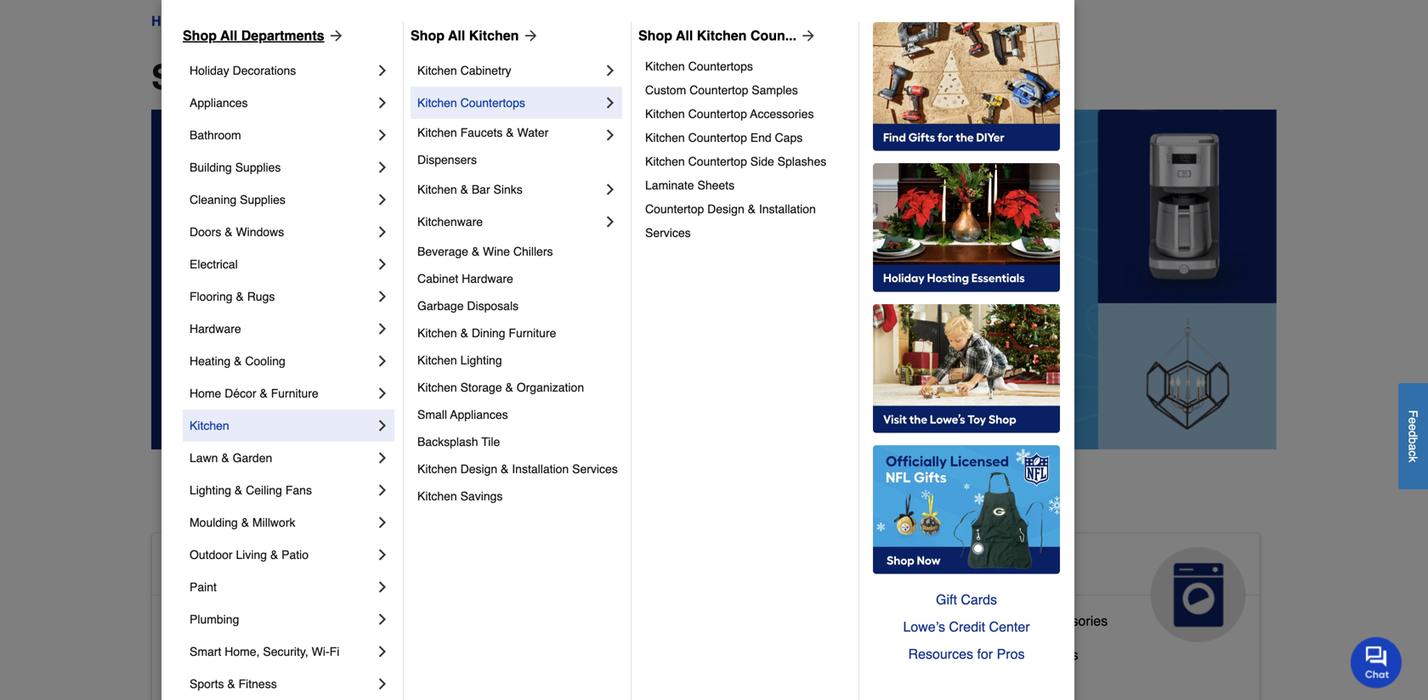 Task type: vqa. For each thing, say whether or not it's contained in the screenshot.
Living
yes



Task type: locate. For each thing, give the bounding box(es) containing it.
chevron right image for sports & fitness
[[374, 676, 391, 693]]

0 horizontal spatial kitchen countertops
[[418, 96, 525, 110]]

0 vertical spatial hardware
[[462, 272, 514, 286]]

gift
[[936, 592, 957, 608]]

heating & cooling
[[190, 355, 286, 368]]

1 shop from the left
[[183, 28, 217, 43]]

0 horizontal spatial furniture
[[271, 387, 319, 401]]

enjoy savings year-round. no matter what you're shopping for, find what you need at a great price. image
[[151, 110, 1277, 450]]

services for countertop design & installation services
[[645, 226, 691, 240]]

1 vertical spatial countertops
[[461, 96, 525, 110]]

chevron right image for moulding & millwork
[[374, 514, 391, 532]]

accessible bathroom
[[166, 614, 294, 629]]

appliance parts & accessories link
[[924, 610, 1108, 644]]

0 vertical spatial appliances
[[190, 96, 248, 110]]

beverage & wine chillers link down "center"
[[924, 644, 1079, 678]]

chevron right image for kitchen & bar sinks
[[602, 181, 619, 198]]

smart
[[190, 645, 221, 659]]

doors
[[190, 225, 221, 239]]

1 horizontal spatial appliances
[[450, 408, 508, 422]]

0 vertical spatial accessories
[[750, 107, 814, 121]]

& inside animal & pet care
[[631, 554, 648, 582]]

1 accessible from the top
[[166, 554, 290, 582]]

kitchen for kitchen storage & organization link at the left bottom of the page
[[418, 381, 457, 395]]

departments down shop all kitchen
[[298, 58, 505, 97]]

1 vertical spatial accessories
[[1035, 614, 1108, 629]]

supplies for livestock supplies
[[605, 641, 657, 656]]

2 arrow right image from the left
[[797, 27, 817, 44]]

accessible home
[[166, 554, 363, 582]]

1 vertical spatial kitchen countertops link
[[418, 87, 602, 119]]

beds,
[[569, 675, 604, 690]]

chevron right image for kitchenware
[[602, 213, 619, 230]]

chevron right image for plumbing
[[374, 611, 391, 628]]

resources for pros link
[[873, 641, 1060, 668]]

0 vertical spatial design
[[708, 202, 745, 216]]

1 vertical spatial hardware
[[190, 322, 241, 336]]

beverage & wine chillers inside beverage & wine chillers link
[[418, 245, 553, 259]]

countertops
[[688, 60, 753, 73], [461, 96, 525, 110]]

all up custom
[[676, 28, 693, 43]]

services down laminate
[[645, 226, 691, 240]]

installation down "laminate sheets" link
[[759, 202, 816, 216]]

accessories up caps
[[750, 107, 814, 121]]

chillers for the bottom beverage & wine chillers link
[[1033, 648, 1079, 663]]

wine down "center"
[[999, 648, 1030, 663]]

furniture down heating & cooling link
[[271, 387, 319, 401]]

& left bar
[[461, 183, 469, 196]]

0 vertical spatial services
[[645, 226, 691, 240]]

kitchen for kitchen faucets & water dispensers link
[[418, 126, 457, 139]]

care
[[545, 582, 598, 609]]

chevron right image
[[602, 62, 619, 79], [374, 94, 391, 111], [374, 127, 391, 144], [374, 191, 391, 208], [602, 213, 619, 230], [374, 288, 391, 305], [374, 321, 391, 338], [374, 353, 391, 370], [374, 385, 391, 402], [374, 450, 391, 467], [374, 547, 391, 564], [374, 579, 391, 596], [374, 611, 391, 628], [374, 644, 391, 661]]

dispensers
[[418, 153, 477, 167]]

all up 'kitchen cabinetry'
[[448, 28, 465, 43]]

outdoor living & patio link
[[190, 539, 374, 571]]

accessible entry & home link
[[166, 678, 319, 701]]

visit the lowe's toy shop. image
[[873, 304, 1060, 434]]

home
[[151, 13, 189, 29], [190, 387, 221, 401], [297, 554, 363, 582], [283, 682, 319, 697]]

accessible for accessible entry & home
[[166, 682, 231, 697]]

beverage & wine chillers for the bottom beverage & wine chillers link
[[924, 648, 1079, 663]]

arrow right image inside shop all kitchen coun... link
[[797, 27, 817, 44]]

0 vertical spatial chillers
[[514, 245, 553, 259]]

chillers right pros on the right bottom of page
[[1033, 648, 1079, 663]]

1 horizontal spatial arrow right image
[[797, 27, 817, 44]]

smart home, security, wi-fi link
[[190, 636, 374, 668]]

0 vertical spatial beverage & wine chillers
[[418, 245, 553, 259]]

pet inside animal & pet care
[[655, 554, 692, 582]]

1 horizontal spatial hardware
[[462, 272, 514, 286]]

bathroom
[[190, 128, 241, 142], [235, 614, 294, 629]]

kitchen countertops up faucets
[[418, 96, 525, 110]]

chillers for leftmost beverage & wine chillers link
[[514, 245, 553, 259]]

moulding & millwork link
[[190, 507, 374, 539]]

accessories right "center"
[[1035, 614, 1108, 629]]

services for kitchen design & installation services
[[572, 463, 618, 476]]

chevron right image for flooring & rugs
[[374, 288, 391, 305]]

0 horizontal spatial design
[[461, 463, 498, 476]]

chevron right image for hardware
[[374, 321, 391, 338]]

1 horizontal spatial appliances link
[[910, 534, 1260, 643]]

accessible for accessible bedroom
[[166, 648, 231, 663]]

kitchen for kitchen countertop side splashes link at top
[[645, 155, 685, 168]]

1 horizontal spatial lighting
[[461, 354, 502, 367]]

small
[[418, 408, 447, 422]]

e
[[1407, 418, 1421, 424], [1407, 424, 1421, 431]]

installation up kitchen savings link on the bottom
[[512, 463, 569, 476]]

e up d
[[1407, 418, 1421, 424]]

lowe's credit center
[[904, 620, 1030, 635]]

chevron right image for home décor & furniture
[[374, 385, 391, 402]]

1 vertical spatial installation
[[512, 463, 569, 476]]

services inside countertop design & installation services
[[645, 226, 691, 240]]

holiday hosting essentials. image
[[873, 163, 1060, 293]]

furniture right the houses,
[[674, 675, 729, 690]]

& down "laminate sheets" link
[[748, 202, 756, 216]]

kitchen design & installation services link
[[418, 456, 619, 483]]

design down the 'sheets' on the top of page
[[708, 202, 745, 216]]

arrow right image up samples
[[797, 27, 817, 44]]

flooring & rugs
[[190, 290, 275, 304]]

hardware up 'disposals'
[[462, 272, 514, 286]]

0 vertical spatial wine
[[483, 245, 510, 259]]

lighting up moulding
[[190, 484, 231, 497]]

1 horizontal spatial countertops
[[688, 60, 753, 73]]

countertop up the 'sheets' on the top of page
[[688, 155, 747, 168]]

f
[[1407, 410, 1421, 418]]

center
[[989, 620, 1030, 635]]

tile
[[482, 435, 500, 449]]

laminate sheets link
[[645, 173, 847, 197]]

1 horizontal spatial chillers
[[1033, 648, 1079, 663]]

wine
[[483, 245, 510, 259], [999, 648, 1030, 663]]

design for kitchen
[[461, 463, 498, 476]]

furniture for kitchen & dining furniture
[[509, 327, 557, 340]]

installation inside countertop design & installation services
[[759, 202, 816, 216]]

& down accessible bedroom link at the left bottom
[[227, 678, 235, 691]]

0 horizontal spatial countertops
[[461, 96, 525, 110]]

0 horizontal spatial accessories
[[750, 107, 814, 121]]

gift cards
[[936, 592, 998, 608]]

beverage
[[418, 245, 469, 259], [924, 648, 982, 663]]

2 accessible from the top
[[166, 614, 231, 629]]

furniture
[[509, 327, 557, 340], [271, 387, 319, 401], [674, 675, 729, 690]]

supplies up windows
[[240, 193, 286, 207]]

1 horizontal spatial shop
[[411, 28, 445, 43]]

accessible home link
[[152, 534, 502, 643]]

design up savings
[[461, 463, 498, 476]]

electrical
[[190, 258, 238, 271]]

kitchen for kitchen lighting link
[[418, 354, 457, 367]]

departments for shop
[[298, 58, 505, 97]]

0 vertical spatial appliances link
[[190, 87, 374, 119]]

chevron right image for kitchen faucets & water dispensers
[[602, 127, 619, 144]]

1 vertical spatial appliances
[[450, 408, 508, 422]]

b
[[1407, 438, 1421, 444]]

building
[[190, 161, 232, 174]]

2 horizontal spatial shop
[[639, 28, 673, 43]]

chevron right image for lighting & ceiling fans
[[374, 482, 391, 499]]

0 horizontal spatial appliances
[[190, 96, 248, 110]]

services down 'backsplash tile' link
[[572, 463, 618, 476]]

credit
[[949, 620, 986, 635]]

0 vertical spatial installation
[[759, 202, 816, 216]]

departments inside shop all departments link
[[241, 28, 324, 43]]

all down shop all departments link
[[245, 58, 288, 97]]

kitchen countertops link up custom countertop samples
[[645, 54, 847, 78]]

1 horizontal spatial beverage & wine chillers link
[[924, 644, 1079, 678]]

0 vertical spatial beverage & wine chillers link
[[418, 238, 619, 265]]

small appliances link
[[418, 401, 619, 429]]

chillers up cabinet hardware link
[[514, 245, 553, 259]]

0 horizontal spatial wine
[[483, 245, 510, 259]]

cooling
[[245, 355, 286, 368]]

3 shop from the left
[[639, 28, 673, 43]]

kitchen countertop side splashes
[[645, 155, 827, 168]]

kitchen for kitchen design & installation services link
[[418, 463, 457, 476]]

0 horizontal spatial beverage & wine chillers
[[418, 245, 553, 259]]

smart home, security, wi-fi
[[190, 645, 340, 659]]

appliances up cards
[[924, 554, 1051, 582]]

officially licensed n f l gifts. shop now. image
[[873, 446, 1060, 575]]

all up "holiday decorations"
[[220, 28, 238, 43]]

countertop down laminate
[[645, 202, 704, 216]]

& right doors
[[225, 225, 233, 239]]

bathroom up smart home, security, wi-fi
[[235, 614, 294, 629]]

supplies up cleaning supplies
[[235, 161, 281, 174]]

2 vertical spatial appliances
[[924, 554, 1051, 582]]

1 vertical spatial kitchen countertops
[[418, 96, 525, 110]]

& up kitchen savings link on the bottom
[[501, 463, 509, 476]]

0 vertical spatial pet
[[655, 554, 692, 582]]

1 horizontal spatial pet
[[655, 554, 692, 582]]

arrow right image
[[324, 27, 345, 44], [797, 27, 817, 44]]

2 vertical spatial furniture
[[674, 675, 729, 690]]

1 vertical spatial supplies
[[240, 193, 286, 207]]

lighting & ceiling fans link
[[190, 475, 374, 507]]

countertop inside kitchen countertop side splashes link
[[688, 155, 747, 168]]

1 horizontal spatial beverage
[[924, 648, 982, 663]]

3 accessible from the top
[[166, 648, 231, 663]]

beverage & wine chillers for leftmost beverage & wine chillers link
[[418, 245, 553, 259]]

1 horizontal spatial design
[[708, 202, 745, 216]]

chevron right image for smart home, security, wi-fi
[[374, 644, 391, 661]]

kitchen inside kitchen faucets & water dispensers
[[418, 126, 457, 139]]

supplies up the houses,
[[605, 641, 657, 656]]

chevron right image for appliances
[[374, 94, 391, 111]]

1 vertical spatial furniture
[[271, 387, 319, 401]]

beverage down "lowe's credit center" link
[[924, 648, 982, 663]]

cards
[[961, 592, 998, 608]]

kitchen countertop side splashes link
[[645, 150, 847, 173]]

countertop inside kitchen countertop end caps link
[[688, 131, 747, 145]]

countertop for end
[[688, 131, 747, 145]]

sports & fitness link
[[190, 668, 374, 701]]

0 vertical spatial countertops
[[688, 60, 753, 73]]

home décor & furniture
[[190, 387, 319, 401]]

livestock supplies
[[545, 641, 657, 656]]

1 arrow right image from the left
[[324, 27, 345, 44]]

0 horizontal spatial beverage
[[418, 245, 469, 259]]

countertops up faucets
[[461, 96, 525, 110]]

1 horizontal spatial installation
[[759, 202, 816, 216]]

0 horizontal spatial installation
[[512, 463, 569, 476]]

chevron right image for holiday decorations
[[374, 62, 391, 79]]

0 horizontal spatial lighting
[[190, 484, 231, 497]]

countertop down kitchen countertop accessories
[[688, 131, 747, 145]]

0 vertical spatial kitchen countertops
[[645, 60, 753, 73]]

1 horizontal spatial kitchen countertops
[[645, 60, 753, 73]]

& right the houses,
[[661, 675, 670, 690]]

departments for shop
[[241, 28, 324, 43]]

fitness
[[239, 678, 277, 691]]

outdoor
[[190, 549, 233, 562]]

accessible bathroom link
[[166, 610, 294, 644]]

beverage up cabinet
[[418, 245, 469, 259]]

garden
[[233, 452, 272, 465]]

beverage & wine chillers down "center"
[[924, 648, 1079, 663]]

resources for pros
[[909, 647, 1025, 662]]

0 vertical spatial supplies
[[235, 161, 281, 174]]

countertop for side
[[688, 155, 747, 168]]

& left cooling
[[234, 355, 242, 368]]

beverage & wine chillers link
[[418, 238, 619, 265], [924, 644, 1079, 678]]

lowe's credit center link
[[873, 614, 1060, 641]]

supplies for cleaning supplies
[[240, 193, 286, 207]]

& left rugs
[[236, 290, 244, 304]]

beverage & wine chillers link up garbage disposals link
[[418, 238, 619, 265]]

1 vertical spatial pet
[[545, 675, 565, 690]]

arrow right image inside shop all departments link
[[324, 27, 345, 44]]

lighting up storage
[[461, 354, 502, 367]]

departments up holiday decorations link
[[241, 28, 324, 43]]

kitchen & bar sinks
[[418, 183, 523, 196]]

furniture up kitchen lighting link
[[509, 327, 557, 340]]

chevron right image
[[374, 62, 391, 79], [602, 94, 619, 111], [602, 127, 619, 144], [374, 159, 391, 176], [602, 181, 619, 198], [374, 224, 391, 241], [374, 256, 391, 273], [374, 418, 391, 435], [374, 482, 391, 499], [374, 514, 391, 532], [374, 676, 391, 693]]

arrow right image up "shop all departments"
[[324, 27, 345, 44]]

appliances down storage
[[450, 408, 508, 422]]

kitchen for kitchen savings link on the bottom
[[418, 490, 457, 503]]

appliances
[[190, 96, 248, 110], [450, 408, 508, 422], [924, 554, 1051, 582]]

animal & pet care image
[[772, 548, 868, 643]]

plumbing link
[[190, 604, 374, 636]]

0 horizontal spatial beverage & wine chillers link
[[418, 238, 619, 265]]

1 vertical spatial lighting
[[190, 484, 231, 497]]

chevron right image for kitchen cabinetry
[[602, 62, 619, 79]]

0 horizontal spatial services
[[572, 463, 618, 476]]

0 horizontal spatial arrow right image
[[324, 27, 345, 44]]

design for countertop
[[708, 202, 745, 216]]

kitchen countertops link up water
[[418, 87, 602, 119]]

& inside kitchen faucets & water dispensers
[[506, 126, 514, 139]]

bathroom up building
[[190, 128, 241, 142]]

lighting & ceiling fans
[[190, 484, 312, 497]]

1 horizontal spatial wine
[[999, 648, 1030, 663]]

shop up holiday
[[183, 28, 217, 43]]

0 vertical spatial kitchen countertops link
[[645, 54, 847, 78]]

2 shop from the left
[[411, 28, 445, 43]]

e up b
[[1407, 424, 1421, 431]]

1 vertical spatial chillers
[[1033, 648, 1079, 663]]

1 vertical spatial appliances link
[[910, 534, 1260, 643]]

d
[[1407, 431, 1421, 438]]

0 horizontal spatial shop
[[183, 28, 217, 43]]

1 vertical spatial beverage
[[924, 648, 982, 663]]

0 vertical spatial beverage
[[418, 245, 469, 259]]

1 horizontal spatial services
[[645, 226, 691, 240]]

1 vertical spatial beverage & wine chillers
[[924, 648, 1079, 663]]

shop for shop all kitchen coun...
[[639, 28, 673, 43]]

0 vertical spatial furniture
[[509, 327, 557, 340]]

rugs
[[247, 290, 275, 304]]

chevron right image for building supplies
[[374, 159, 391, 176]]

appliance
[[924, 614, 983, 629]]

countertops up custom countertop samples
[[688, 60, 753, 73]]

countertop for samples
[[690, 83, 749, 97]]

kitchen countertops up custom countertop samples
[[645, 60, 753, 73]]

countertop inside custom countertop samples link
[[690, 83, 749, 97]]

beverage & wine chillers up the 'cabinet hardware'
[[418, 245, 553, 259]]

design inside countertop design & installation services
[[708, 202, 745, 216]]

shop
[[183, 28, 217, 43], [411, 28, 445, 43], [639, 28, 673, 43]]

1 horizontal spatial furniture
[[509, 327, 557, 340]]

1 vertical spatial services
[[572, 463, 618, 476]]

kitchen countertops for the rightmost kitchen countertops link
[[645, 60, 753, 73]]

1 vertical spatial design
[[461, 463, 498, 476]]

shop up 'kitchen cabinetry'
[[411, 28, 445, 43]]

& left water
[[506, 126, 514, 139]]

pet beds, houses, & furniture link
[[545, 671, 729, 701]]

backsplash tile link
[[418, 429, 619, 456]]

bathroom link
[[190, 119, 374, 151]]

& inside countertop design & installation services
[[748, 202, 756, 216]]

shop up custom
[[639, 28, 673, 43]]

shop for shop all departments
[[183, 28, 217, 43]]

1 horizontal spatial beverage & wine chillers
[[924, 648, 1079, 663]]

garbage disposals link
[[418, 293, 619, 320]]

kitchen design & installation services
[[418, 463, 618, 476]]

kitchen storage & organization link
[[418, 374, 619, 401]]

0 horizontal spatial chillers
[[514, 245, 553, 259]]

1 horizontal spatial accessories
[[1035, 614, 1108, 629]]

home,
[[225, 645, 260, 659]]

chevron right image for outdoor living & patio
[[374, 547, 391, 564]]

countertop up kitchen countertop accessories
[[690, 83, 749, 97]]

shop all kitchen coun...
[[639, 28, 797, 43]]

kitchen for the kitchen cabinetry link
[[418, 64, 457, 77]]

2 horizontal spatial furniture
[[674, 675, 729, 690]]

wine down kitchenware link
[[483, 245, 510, 259]]

lowe's
[[904, 620, 946, 635]]

kitchen for kitchen countertop end caps link
[[645, 131, 685, 145]]

chevron right image for doors & windows
[[374, 224, 391, 241]]

appliances down holiday
[[190, 96, 248, 110]]

4 accessible from the top
[[166, 682, 231, 697]]

all for shop all departments
[[220, 28, 238, 43]]

1 vertical spatial wine
[[999, 648, 1030, 663]]

& right animal
[[631, 554, 648, 582]]

countertop inside kitchen countertop accessories link
[[688, 107, 747, 121]]

countertop down custom countertop samples
[[688, 107, 747, 121]]

lawn
[[190, 452, 218, 465]]

design
[[708, 202, 745, 216], [461, 463, 498, 476]]

2 vertical spatial supplies
[[605, 641, 657, 656]]

hardware link
[[190, 313, 374, 345]]

accessible entry & home
[[166, 682, 319, 697]]

hardware down "flooring"
[[190, 322, 241, 336]]

countertop inside countertop design & installation services
[[645, 202, 704, 216]]



Task type: describe. For each thing, give the bounding box(es) containing it.
appliance parts & accessories
[[924, 614, 1108, 629]]

arrow right image for shop all departments
[[324, 27, 345, 44]]

countertop design & installation services link
[[645, 197, 847, 245]]

kitchen faucets & water dispensers
[[418, 126, 552, 167]]

cleaning supplies link
[[190, 184, 374, 216]]

kitchenware
[[418, 215, 483, 229]]

kitchen storage & organization
[[418, 381, 584, 395]]

kitchen cabinetry
[[418, 64, 512, 77]]

home link
[[151, 11, 189, 31]]

for
[[978, 647, 993, 662]]

ceiling
[[246, 484, 282, 497]]

kitchen for the rightmost kitchen countertops link
[[645, 60, 685, 73]]

kitchen countertops for kitchen countertops link to the left
[[418, 96, 525, 110]]

arrow right image
[[519, 27, 540, 44]]

cleaning
[[190, 193, 237, 207]]

caps
[[775, 131, 803, 145]]

find gifts for the diyer. image
[[873, 22, 1060, 151]]

water
[[517, 126, 549, 139]]

1 horizontal spatial kitchen countertops link
[[645, 54, 847, 78]]

chevron right image for cleaning supplies
[[374, 191, 391, 208]]

home décor & furniture link
[[190, 378, 374, 410]]

kitchen countertop end caps
[[645, 131, 803, 145]]

samples
[[752, 83, 798, 97]]

arrow right image for shop all kitchen coun...
[[797, 27, 817, 44]]

0 horizontal spatial hardware
[[190, 322, 241, 336]]

bedroom
[[235, 648, 290, 663]]

furniture for home décor & furniture
[[271, 387, 319, 401]]

pros
[[997, 647, 1025, 662]]

decorations
[[233, 64, 296, 77]]

building supplies link
[[190, 151, 374, 184]]

coun...
[[751, 28, 797, 43]]

0 horizontal spatial appliances link
[[190, 87, 374, 119]]

chevron right image for paint
[[374, 579, 391, 596]]

installation for kitchen design & installation services
[[512, 463, 569, 476]]

chevron right image for electrical
[[374, 256, 391, 273]]

chevron right image for lawn & garden
[[374, 450, 391, 467]]

fi
[[330, 645, 340, 659]]

& right décor
[[260, 387, 268, 401]]

heating & cooling link
[[190, 345, 374, 378]]

houses,
[[608, 675, 657, 690]]

doors & windows
[[190, 225, 284, 239]]

kitchen for kitchen countertops link to the left
[[418, 96, 457, 110]]

chat invite button image
[[1351, 637, 1403, 689]]

accessories inside appliance parts & accessories link
[[1035, 614, 1108, 629]]

beverage for leftmost beverage & wine chillers link
[[418, 245, 469, 259]]

wine for leftmost beverage & wine chillers link
[[483, 245, 510, 259]]

fans
[[286, 484, 312, 497]]

disposals
[[467, 299, 519, 313]]

kitchen faucets & water dispensers link
[[418, 119, 602, 173]]

wine for the bottom beverage & wine chillers link
[[999, 648, 1030, 663]]

accessible home image
[[393, 548, 489, 643]]

custom countertop samples
[[645, 83, 798, 97]]

0 horizontal spatial kitchen countertops link
[[418, 87, 602, 119]]

cabinet hardware link
[[418, 265, 619, 293]]

organization
[[517, 381, 584, 395]]

f e e d b a c k
[[1407, 410, 1421, 463]]

shop for shop all kitchen
[[411, 28, 445, 43]]

all for shop all departments
[[245, 58, 288, 97]]

c
[[1407, 451, 1421, 457]]

& left patio
[[270, 549, 278, 562]]

installation for countertop design & installation services
[[759, 202, 816, 216]]

end
[[751, 131, 772, 145]]

2 e from the top
[[1407, 424, 1421, 431]]

kitchen & bar sinks link
[[418, 173, 602, 206]]

kitchenware link
[[418, 206, 602, 238]]

flooring
[[190, 290, 233, 304]]

electrical link
[[190, 248, 374, 281]]

kitchen for kitchen countertop accessories link
[[645, 107, 685, 121]]

accessible for accessible home
[[166, 554, 290, 582]]

bar
[[472, 183, 490, 196]]

heating
[[190, 355, 231, 368]]

moulding & millwork
[[190, 516, 296, 530]]

sheets
[[698, 179, 735, 192]]

kitchen & dining furniture link
[[418, 320, 619, 347]]

custom countertop samples link
[[645, 78, 847, 102]]

garbage
[[418, 299, 464, 313]]

savings
[[461, 490, 503, 503]]

side
[[751, 155, 775, 168]]

chevron right image for kitchen countertops
[[602, 94, 619, 111]]

departments up "holiday decorations"
[[204, 13, 282, 29]]

shop all departments
[[183, 28, 324, 43]]

& right storage
[[506, 381, 514, 395]]

kitchen lighting
[[418, 354, 502, 367]]

countertop design & installation services
[[645, 202, 820, 240]]

& left dining
[[461, 327, 469, 340]]

paint
[[190, 581, 217, 594]]

outdoor living & patio
[[190, 549, 309, 562]]

& left pros on the right bottom of page
[[986, 648, 995, 663]]

countertop for accessories
[[688, 107, 747, 121]]

sports & fitness
[[190, 678, 277, 691]]

0 horizontal spatial pet
[[545, 675, 565, 690]]

beverage for the bottom beverage & wine chillers link
[[924, 648, 982, 663]]

accessible for accessible bathroom
[[166, 614, 231, 629]]

chevron right image for kitchen
[[374, 418, 391, 435]]

holiday decorations link
[[190, 54, 374, 87]]

kitchen cabinetry link
[[418, 54, 602, 87]]

accessible bedroom link
[[166, 644, 290, 678]]

0 vertical spatial bathroom
[[190, 128, 241, 142]]

& left millwork
[[241, 516, 249, 530]]

kitchen for kitchen & dining furniture link
[[418, 327, 457, 340]]

& up the 'cabinet hardware'
[[472, 245, 480, 259]]

2 horizontal spatial appliances
[[924, 554, 1051, 582]]

kitchen countertop end caps link
[[645, 126, 847, 150]]

1 vertical spatial beverage & wine chillers link
[[924, 644, 1079, 678]]

supplies for building supplies
[[235, 161, 281, 174]]

& right the lawn
[[221, 452, 229, 465]]

kitchen for kitchen & bar sinks link
[[418, 183, 457, 196]]

appliances image
[[1151, 548, 1246, 643]]

backsplash
[[418, 435, 478, 449]]

kitchen countertop accessories
[[645, 107, 814, 121]]

& right entry
[[270, 682, 279, 697]]

all for shop all kitchen
[[448, 28, 465, 43]]

& left ceiling
[[235, 484, 243, 497]]

laminate
[[645, 179, 694, 192]]

doors & windows link
[[190, 216, 374, 248]]

chevron right image for bathroom
[[374, 127, 391, 144]]

lawn & garden link
[[190, 442, 374, 475]]

0 vertical spatial lighting
[[461, 354, 502, 367]]

kitchen countertop accessories link
[[645, 102, 847, 126]]

millwork
[[253, 516, 296, 530]]

accessories inside kitchen countertop accessories link
[[750, 107, 814, 121]]

all for shop all kitchen coun...
[[676, 28, 693, 43]]

livestock
[[545, 641, 601, 656]]

shop all departments
[[151, 58, 505, 97]]

shop all kitchen coun... link
[[639, 26, 817, 46]]

kitchen link
[[190, 410, 374, 442]]

& right parts
[[1023, 614, 1032, 629]]

moulding
[[190, 516, 238, 530]]

1 vertical spatial bathroom
[[235, 614, 294, 629]]

chevron right image for heating & cooling
[[374, 353, 391, 370]]

sports
[[190, 678, 224, 691]]

cabinetry
[[461, 64, 512, 77]]

holiday decorations
[[190, 64, 296, 77]]

cabinet hardware
[[418, 272, 514, 286]]

1 e from the top
[[1407, 418, 1421, 424]]

building supplies
[[190, 161, 281, 174]]



